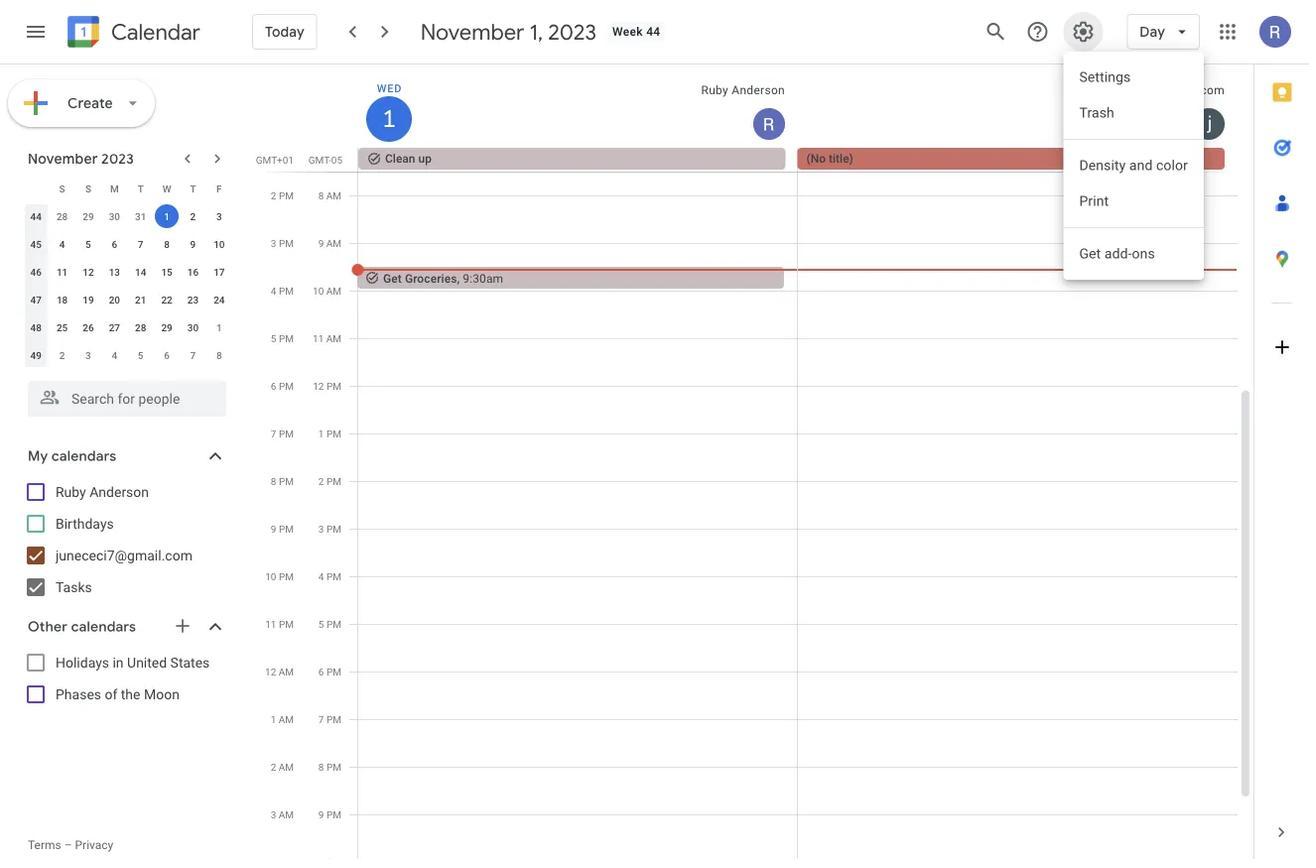 Task type: locate. For each thing, give the bounding box(es) containing it.
0 vertical spatial 4 pm
[[271, 285, 294, 297]]

0 vertical spatial 44
[[646, 25, 660, 39]]

today button
[[252, 8, 317, 56]]

am down 9 am
[[326, 285, 341, 297]]

1 down 12 pm
[[318, 428, 324, 440]]

44 right week
[[646, 25, 660, 39]]

29 right october 28 element on the left top of page
[[83, 210, 94, 222]]

am down 2 am
[[279, 809, 294, 821]]

2 down gmt+01
[[271, 190, 276, 201]]

settings menu image
[[1071, 20, 1095, 44]]

am
[[326, 190, 341, 201], [326, 237, 341, 249], [326, 285, 341, 297], [326, 332, 341, 344], [279, 666, 294, 678], [279, 714, 294, 725], [279, 761, 294, 773], [279, 809, 294, 821]]

9 pm
[[271, 523, 294, 535], [318, 809, 341, 821]]

row
[[349, 148, 1253, 172], [23, 175, 232, 202], [23, 202, 232, 230], [23, 230, 232, 258], [23, 258, 232, 286], [23, 286, 232, 314], [23, 314, 232, 341], [23, 341, 232, 369]]

0 horizontal spatial 10
[[214, 238, 225, 250]]

2 pm down 1 pm in the left of the page
[[318, 475, 341, 487]]

clean
[[385, 152, 415, 166]]

0 vertical spatial 3 pm
[[271, 237, 294, 249]]

trash
[[1079, 105, 1114, 121]]

2 pm down gmt+01
[[271, 190, 294, 201]]

10 am
[[313, 285, 341, 297]]

0 horizontal spatial 12
[[83, 266, 94, 278]]

get left the add-
[[1079, 246, 1101, 262]]

(no title) button
[[797, 148, 1225, 170]]

11 element
[[50, 260, 74, 284]]

2
[[271, 190, 276, 201], [190, 210, 196, 222], [59, 349, 65, 361], [318, 475, 324, 487], [271, 761, 276, 773]]

november 2023 grid
[[19, 175, 232, 369]]

row containing 49
[[23, 341, 232, 369]]

0 horizontal spatial november
[[28, 150, 98, 168]]

1 horizontal spatial 10
[[265, 571, 276, 583]]

0 vertical spatial ruby
[[701, 83, 729, 97]]

21 element
[[129, 288, 153, 312]]

11 inside "november 2023" grid
[[56, 266, 68, 278]]

calendars inside dropdown button
[[51, 448, 116, 465]]

30 inside october 30 element
[[109, 210, 120, 222]]

2 vertical spatial 11
[[265, 618, 276, 630]]

0 horizontal spatial 2023
[[101, 150, 134, 168]]

4 pm left 10 am
[[271, 285, 294, 297]]

settings for settings
[[1079, 69, 1131, 85]]

add other calendars image
[[173, 616, 193, 636]]

am up 2 am
[[279, 714, 294, 725]]

1 cell
[[154, 202, 180, 230]]

4
[[59, 238, 65, 250], [271, 285, 276, 297], [112, 349, 117, 361], [318, 571, 324, 583]]

30 inside 30 element
[[187, 322, 199, 333]]

9
[[318, 237, 324, 249], [190, 238, 196, 250], [271, 523, 276, 535], [318, 809, 324, 821]]

1 vertical spatial november
[[28, 150, 98, 168]]

2 vertical spatial 10
[[265, 571, 276, 583]]

0 horizontal spatial s
[[59, 183, 65, 195]]

november left 1,
[[421, 18, 524, 46]]

46
[[30, 266, 42, 278]]

t right w
[[190, 183, 196, 195]]

0 vertical spatial 12
[[83, 266, 94, 278]]

9 left 10 'element' at the top left
[[190, 238, 196, 250]]

0 vertical spatial november
[[421, 18, 524, 46]]

t
[[138, 183, 144, 195], [190, 183, 196, 195]]

29 right "28" element
[[161, 322, 172, 333]]

0 horizontal spatial 28
[[56, 210, 68, 222]]

0 horizontal spatial junececi7@gmail.com
[[56, 547, 192, 564]]

0 horizontal spatial 2 pm
[[271, 190, 294, 201]]

tab list
[[1254, 65, 1309, 805]]

s up october 28 element on the left top of page
[[59, 183, 65, 195]]

3 down 1 pm in the left of the page
[[318, 523, 324, 535]]

am down 1 am
[[279, 761, 294, 773]]

gmt+01
[[256, 154, 294, 166]]

0 horizontal spatial 5 pm
[[271, 332, 294, 344]]

create
[[67, 94, 113, 112]]

am for 12 am
[[279, 666, 294, 678]]

7
[[138, 238, 143, 250], [190, 349, 196, 361], [271, 428, 276, 440], [318, 714, 324, 725]]

1 horizontal spatial 3 pm
[[318, 523, 341, 535]]

5 right 11 pm
[[318, 618, 324, 630]]

anderson inside 1 column header
[[732, 83, 785, 97]]

5 pm left 11 am on the left of page
[[271, 332, 294, 344]]

calendars up in
[[71, 618, 136, 636]]

1 inside december 1 element
[[216, 322, 222, 333]]

28 right 27 element
[[135, 322, 146, 333]]

31
[[135, 210, 146, 222]]

1 horizontal spatial november
[[421, 18, 524, 46]]

1 vertical spatial junececi7@gmail.com
[[56, 547, 192, 564]]

december 4 element
[[103, 343, 126, 367]]

row containing 48
[[23, 314, 232, 341]]

6 down october 30 element
[[112, 238, 117, 250]]

1 horizontal spatial t
[[190, 183, 196, 195]]

0 vertical spatial 9 pm
[[271, 523, 294, 535]]

0 horizontal spatial ruby
[[56, 484, 86, 500]]

27 element
[[103, 316, 126, 339]]

w
[[162, 183, 171, 195]]

calendars right my
[[51, 448, 116, 465]]

1 vertical spatial 7 pm
[[318, 714, 341, 725]]

None search field
[[0, 373, 246, 417]]

settings up trash
[[1079, 69, 1131, 85]]

15
[[161, 266, 172, 278]]

settings down day dropdown button
[[1146, 61, 1192, 74]]

0 vertical spatial 29
[[83, 210, 94, 222]]

ruby anderson inside 1 column header
[[701, 83, 785, 97]]

the
[[121, 686, 140, 703]]

add-
[[1104, 246, 1132, 262]]

december 1 element
[[207, 316, 231, 339]]

1 horizontal spatial 6 pm
[[318, 666, 341, 678]]

1 vertical spatial calendars
[[71, 618, 136, 636]]

row containing 44
[[23, 202, 232, 230]]

phases of the moon
[[56, 686, 180, 703]]

am up 1 am
[[279, 666, 294, 678]]

1 horizontal spatial 11
[[265, 618, 276, 630]]

1 vertical spatial ruby
[[56, 484, 86, 500]]

1 vertical spatial 2 pm
[[318, 475, 341, 487]]

1 horizontal spatial 29
[[161, 322, 172, 333]]

f
[[216, 183, 222, 195]]

8 pm
[[271, 475, 294, 487], [318, 761, 341, 773]]

1 horizontal spatial 12
[[265, 666, 276, 678]]

0 horizontal spatial ruby anderson
[[56, 484, 149, 500]]

28 left october 29 element on the top of page
[[56, 210, 68, 222]]

0 vertical spatial 30
[[109, 210, 120, 222]]

10 for 10 pm
[[265, 571, 276, 583]]

5 up 12 element at the left of page
[[85, 238, 91, 250]]

row group containing 44
[[23, 202, 232, 369]]

6 pm right 12 am
[[318, 666, 341, 678]]

am for 9 am
[[326, 237, 341, 249]]

s left m
[[85, 183, 91, 195]]

28 for "28" element
[[135, 322, 146, 333]]

0 horizontal spatial 44
[[30, 210, 42, 222]]

1 horizontal spatial 28
[[135, 322, 146, 333]]

30 right 29 element
[[187, 322, 199, 333]]

8 pm up 10 pm
[[271, 475, 294, 487]]

row inside '1' grid
[[349, 148, 1253, 172]]

calendar
[[111, 18, 200, 46]]

today
[[265, 23, 304, 41]]

9:30am
[[463, 271, 503, 285]]

11
[[56, 266, 68, 278], [313, 332, 324, 344], [265, 618, 276, 630]]

am down the 05
[[326, 190, 341, 201]]

junececi7@gmail.com inside '1' grid
[[1102, 83, 1225, 97]]

am up 12 pm
[[326, 332, 341, 344]]

ruby inside my calendars list
[[56, 484, 86, 500]]

1 vertical spatial 28
[[135, 322, 146, 333]]

2 horizontal spatial 11
[[313, 332, 324, 344]]

6
[[112, 238, 117, 250], [164, 349, 170, 361], [271, 380, 276, 392], [318, 666, 324, 678]]

11 up 12 am
[[265, 618, 276, 630]]

44 left october 28 element on the left top of page
[[30, 210, 42, 222]]

ruby inside 1 column header
[[701, 83, 729, 97]]

get inside the settings menu menu
[[1079, 246, 1101, 262]]

0 vertical spatial 5 pm
[[271, 332, 294, 344]]

1 for december 1 element
[[216, 322, 222, 333]]

0 vertical spatial get
[[1079, 246, 1101, 262]]

0 horizontal spatial 30
[[109, 210, 120, 222]]

0 vertical spatial 10
[[214, 238, 225, 250]]

0 vertical spatial 11
[[56, 266, 68, 278]]

junececi7@gmail.com down settings menu
[[1102, 83, 1225, 97]]

44 inside "november 2023" grid
[[30, 210, 42, 222]]

1 horizontal spatial s
[[85, 183, 91, 195]]

1
[[381, 103, 395, 134], [164, 210, 170, 222], [216, 322, 222, 333], [318, 428, 324, 440], [271, 714, 276, 725]]

get inside '1' grid
[[383, 271, 402, 285]]

17 element
[[207, 260, 231, 284]]

1 horizontal spatial 8 pm
[[318, 761, 341, 773]]

12 inside "november 2023" grid
[[83, 266, 94, 278]]

1 column header
[[358, 65, 798, 148]]

4 pm right 10 pm
[[318, 571, 341, 583]]

0 vertical spatial 7 pm
[[271, 428, 294, 440]]

10 inside 'element'
[[214, 238, 225, 250]]

3 pm left 9 am
[[271, 237, 294, 249]]

10 up 11 pm
[[265, 571, 276, 583]]

7 pm right 1 am
[[318, 714, 341, 725]]

november 2023
[[28, 150, 134, 168]]

0 horizontal spatial 3 pm
[[271, 237, 294, 249]]

1 horizontal spatial anderson
[[732, 83, 785, 97]]

1 vertical spatial ruby anderson
[[56, 484, 149, 500]]

pm
[[279, 190, 294, 201], [279, 237, 294, 249], [279, 285, 294, 297], [279, 332, 294, 344], [279, 380, 294, 392], [326, 380, 341, 392], [279, 428, 294, 440], [326, 428, 341, 440], [279, 475, 294, 487], [326, 475, 341, 487], [279, 523, 294, 535], [326, 523, 341, 535], [279, 571, 294, 583], [326, 571, 341, 583], [279, 618, 294, 630], [326, 618, 341, 630], [326, 666, 341, 678], [326, 714, 341, 725], [326, 761, 341, 773], [326, 809, 341, 821]]

ruby
[[701, 83, 729, 97], [56, 484, 86, 500]]

19
[[83, 294, 94, 306]]

get left groceries
[[383, 271, 402, 285]]

settings
[[1146, 61, 1192, 74], [1079, 69, 1131, 85]]

get
[[1079, 246, 1101, 262], [383, 271, 402, 285]]

1 vertical spatial 29
[[161, 322, 172, 333]]

0 horizontal spatial anderson
[[90, 484, 149, 500]]

junececi7@gmail.com down birthdays
[[56, 547, 192, 564]]

0 horizontal spatial 11
[[56, 266, 68, 278]]

1 horizontal spatial junececi7@gmail.com
[[1102, 83, 1225, 97]]

05
[[331, 154, 342, 166]]

get for get add-ons
[[1079, 246, 1101, 262]]

1 for 1 pm
[[318, 428, 324, 440]]

1 horizontal spatial 30
[[187, 322, 199, 333]]

am down 8 am
[[326, 237, 341, 249]]

november up october 28 element on the left top of page
[[28, 150, 98, 168]]

my calendars list
[[4, 476, 246, 603]]

12 down 11 pm
[[265, 666, 276, 678]]

12 for 12 am
[[265, 666, 276, 678]]

1 horizontal spatial ruby anderson
[[701, 83, 785, 97]]

30 right october 29 element on the top of page
[[109, 210, 120, 222]]

2 horizontal spatial 10
[[313, 285, 324, 297]]

3 right 10 'element' at the top left
[[271, 237, 276, 249]]

density and color
[[1079, 157, 1188, 174]]

am for 3 am
[[279, 809, 294, 821]]

2023
[[548, 18, 597, 46], [101, 150, 134, 168]]

row group inside "november 2023" grid
[[23, 202, 232, 369]]

8 pm right 2 am
[[318, 761, 341, 773]]

week
[[612, 25, 643, 39]]

11 down 10 am
[[313, 332, 324, 344]]

5
[[85, 238, 91, 250], [271, 332, 276, 344], [138, 349, 143, 361], [318, 618, 324, 630]]

1 grid
[[254, 65, 1253, 860]]

am for 1 am
[[279, 714, 294, 725]]

11 right 46 at the top left of page
[[56, 266, 68, 278]]

0 horizontal spatial t
[[138, 183, 144, 195]]

in
[[113, 655, 124, 671]]

0 horizontal spatial get
[[383, 271, 402, 285]]

december 5 element
[[129, 343, 153, 367]]

2 right 1 cell
[[190, 210, 196, 222]]

14 element
[[129, 260, 153, 284]]

ons
[[1132, 246, 1155, 262]]

1 horizontal spatial ruby
[[701, 83, 729, 97]]

9 pm right 3 am
[[318, 809, 341, 821]]

1 down wed
[[381, 103, 395, 134]]

4 left 10 am
[[271, 285, 276, 297]]

calendars inside dropdown button
[[71, 618, 136, 636]]

5 pm
[[271, 332, 294, 344], [318, 618, 341, 630]]

2 horizontal spatial 12
[[313, 380, 324, 392]]

row group
[[23, 202, 232, 369]]

1 vertical spatial 11
[[313, 332, 324, 344]]

1 horizontal spatial 2 pm
[[318, 475, 341, 487]]

1 vertical spatial get
[[383, 271, 402, 285]]

1 right 30 element
[[216, 322, 222, 333]]

45
[[30, 238, 42, 250]]

2 pm
[[271, 190, 294, 201], [318, 475, 341, 487]]

title)
[[829, 152, 853, 166]]

1 horizontal spatial get
[[1079, 246, 1101, 262]]

6 pm left 12 pm
[[271, 380, 294, 392]]

3
[[216, 210, 222, 222], [271, 237, 276, 249], [85, 349, 91, 361], [318, 523, 324, 535], [271, 809, 276, 821]]

0 vertical spatial 28
[[56, 210, 68, 222]]

1 vertical spatial 44
[[30, 210, 42, 222]]

gmt-
[[308, 154, 331, 166]]

0 vertical spatial 2023
[[548, 18, 597, 46]]

44
[[646, 25, 660, 39], [30, 210, 42, 222]]

1 vertical spatial 12
[[313, 380, 324, 392]]

my calendars
[[28, 448, 116, 465]]

day button
[[1127, 8, 1200, 56]]

row containing s
[[23, 175, 232, 202]]

19 element
[[76, 288, 100, 312]]

3 pm down 1 pm in the left of the page
[[318, 523, 341, 535]]

terms link
[[28, 839, 61, 853]]

holidays in united states
[[56, 655, 210, 671]]

settings inside menu
[[1079, 69, 1131, 85]]

0 vertical spatial junececi7@gmail.com
[[1102, 83, 1225, 97]]

0 horizontal spatial 8 pm
[[271, 475, 294, 487]]

1 horizontal spatial settings
[[1146, 61, 1192, 74]]

1 inside 1, today element
[[164, 210, 170, 222]]

1 horizontal spatial 4 pm
[[318, 571, 341, 583]]

1 down 12 am
[[271, 714, 276, 725]]

october 31 element
[[129, 204, 153, 228]]

10 up 17
[[214, 238, 225, 250]]

1 vertical spatial 10
[[313, 285, 324, 297]]

0 vertical spatial 8 pm
[[271, 475, 294, 487]]

49
[[30, 349, 42, 361]]

18
[[56, 294, 68, 306]]

2023 up m
[[101, 150, 134, 168]]

menu
[[1196, 61, 1227, 74]]

1 right october 31 element
[[164, 210, 170, 222]]

2023 right 1,
[[548, 18, 597, 46]]

8 up 10 pm
[[271, 475, 276, 487]]

0 horizontal spatial settings
[[1079, 69, 1131, 85]]

states
[[170, 655, 210, 671]]

2 s from the left
[[85, 183, 91, 195]]

29 for 29 element
[[161, 322, 172, 333]]

12 down 11 am on the left of page
[[313, 380, 324, 392]]

0 horizontal spatial 7 pm
[[271, 428, 294, 440]]

7 pm left 1 pm in the left of the page
[[271, 428, 294, 440]]

row containing clean up
[[349, 148, 1253, 172]]

1 vertical spatial anderson
[[90, 484, 149, 500]]

1 horizontal spatial 9 pm
[[318, 809, 341, 821]]

0 vertical spatial ruby anderson
[[701, 83, 785, 97]]

25 element
[[50, 316, 74, 339]]

0 vertical spatial anderson
[[732, 83, 785, 97]]

december 3 element
[[76, 343, 100, 367]]

am for 8 am
[[326, 190, 341, 201]]

10 for 10
[[214, 238, 225, 250]]

9 am
[[318, 237, 341, 249]]

t right m
[[138, 183, 144, 195]]

0 vertical spatial 6 pm
[[271, 380, 294, 392]]

12
[[83, 266, 94, 278], [313, 380, 324, 392], [265, 666, 276, 678]]

0 horizontal spatial 29
[[83, 210, 94, 222]]

0 horizontal spatial 4 pm
[[271, 285, 294, 297]]

1 vertical spatial 9 pm
[[318, 809, 341, 821]]

row containing 47
[[23, 286, 232, 314]]

1 horizontal spatial 5 pm
[[318, 618, 341, 630]]

1 t from the left
[[138, 183, 144, 195]]

privacy link
[[75, 839, 113, 853]]

ruby anderson
[[701, 83, 785, 97], [56, 484, 149, 500]]

18 element
[[50, 288, 74, 312]]

main drawer image
[[24, 20, 48, 44]]

get for get groceries , 9:30am
[[383, 271, 402, 285]]

4 pm
[[271, 285, 294, 297], [318, 571, 341, 583]]

1 horizontal spatial 7 pm
[[318, 714, 341, 725]]

12 right 11 element
[[83, 266, 94, 278]]

16 element
[[181, 260, 205, 284]]

29
[[83, 210, 94, 222], [161, 322, 172, 333]]

9 up 10 pm
[[271, 523, 276, 535]]

30 for 30 element
[[187, 322, 199, 333]]

2 vertical spatial 12
[[265, 666, 276, 678]]

other calendars list
[[4, 647, 246, 711]]

5 pm right 11 pm
[[318, 618, 341, 630]]

10 up 11 am on the left of page
[[313, 285, 324, 297]]

–
[[64, 839, 72, 853]]

12 pm
[[313, 380, 341, 392]]

0 vertical spatial calendars
[[51, 448, 116, 465]]

9 pm up 10 pm
[[271, 523, 294, 535]]

holidays
[[56, 655, 109, 671]]

terms – privacy
[[28, 839, 113, 853]]



Task type: vqa. For each thing, say whether or not it's contained in the screenshot.
1,
yes



Task type: describe. For each thing, give the bounding box(es) containing it.
20
[[109, 294, 120, 306]]

28 element
[[129, 316, 153, 339]]

4 right 10 pm
[[318, 571, 324, 583]]

47
[[30, 294, 42, 306]]

print
[[1079, 193, 1109, 209]]

1 am
[[271, 714, 294, 725]]

am for 2 am
[[279, 761, 294, 773]]

calendars for other calendars
[[71, 618, 136, 636]]

tasks
[[56, 579, 92, 595]]

moon
[[144, 686, 180, 703]]

1 for 1 am
[[271, 714, 276, 725]]

28 for october 28 element on the left top of page
[[56, 210, 68, 222]]

3 up 10 'element' at the top left
[[216, 210, 222, 222]]

21
[[135, 294, 146, 306]]

2 am
[[271, 761, 294, 773]]

6 left 12 pm
[[271, 380, 276, 392]]

10 for 10 am
[[313, 285, 324, 297]]

1 vertical spatial 6 pm
[[318, 666, 341, 678]]

4 right 45
[[59, 238, 65, 250]]

clean up button
[[358, 148, 786, 170]]

30 element
[[181, 316, 205, 339]]

anderson inside my calendars list
[[90, 484, 149, 500]]

wed 1
[[377, 82, 402, 134]]

day
[[1140, 23, 1165, 41]]

2 up 3 am
[[271, 761, 276, 773]]

23 element
[[181, 288, 205, 312]]

8 down gmt-
[[318, 190, 324, 201]]

clean up
[[385, 152, 432, 166]]

december 7 element
[[181, 343, 205, 367]]

december 8 element
[[207, 343, 231, 367]]

7 left 1 pm in the left of the page
[[271, 428, 276, 440]]

29 for october 29 element on the top of page
[[83, 210, 94, 222]]

9 right 3 am
[[318, 809, 324, 821]]

1 vertical spatial 3 pm
[[318, 523, 341, 535]]

groceries
[[405, 271, 457, 285]]

up
[[418, 152, 432, 166]]

0 horizontal spatial 9 pm
[[271, 523, 294, 535]]

1,
[[529, 18, 543, 46]]

24 element
[[207, 288, 231, 312]]

wed
[[377, 82, 402, 94]]

12 element
[[76, 260, 100, 284]]

10 element
[[207, 232, 231, 256]]

1 inside wed 1
[[381, 103, 395, 134]]

am for 10 am
[[326, 285, 341, 297]]

8 am
[[318, 190, 341, 201]]

6 right 12 am
[[318, 666, 324, 678]]

(no title)
[[806, 152, 853, 166]]

settings menu
[[1146, 61, 1227, 74]]

phases
[[56, 686, 101, 703]]

1 horizontal spatial 2023
[[548, 18, 597, 46]]

december 2 element
[[50, 343, 74, 367]]

terms
[[28, 839, 61, 853]]

9 up 10 am
[[318, 237, 324, 249]]

birthdays
[[56, 516, 114, 532]]

8 down 1 cell
[[164, 238, 170, 250]]

1 pm
[[318, 428, 341, 440]]

9 inside "november 2023" grid
[[190, 238, 196, 250]]

11 am
[[313, 332, 341, 344]]

1 vertical spatial 5 pm
[[318, 618, 341, 630]]

gmt-05
[[308, 154, 342, 166]]

,
[[457, 271, 460, 285]]

calendar heading
[[107, 18, 200, 46]]

of
[[105, 686, 117, 703]]

privacy
[[75, 839, 113, 853]]

11 for 11 pm
[[265, 618, 276, 630]]

8 right "december 7" element
[[216, 349, 222, 361]]

wednesday, november 1, today element
[[366, 96, 412, 142]]

29 element
[[155, 316, 179, 339]]

october 29 element
[[76, 204, 100, 228]]

4 right december 3 element at the top of page
[[112, 349, 117, 361]]

Search for people text field
[[40, 381, 214, 417]]

26 element
[[76, 316, 100, 339]]

3 left december 4 element
[[85, 349, 91, 361]]

6 right december 5 element
[[164, 349, 170, 361]]

calendars for my calendars
[[51, 448, 116, 465]]

24
[[214, 294, 225, 306]]

1 for 1, today element
[[164, 210, 170, 222]]

2 t from the left
[[190, 183, 196, 195]]

26
[[83, 322, 94, 333]]

0 vertical spatial 2 pm
[[271, 190, 294, 201]]

other
[[28, 618, 68, 636]]

5 right december 4 element
[[138, 349, 143, 361]]

1 s from the left
[[59, 183, 65, 195]]

12 am
[[265, 666, 294, 678]]

color
[[1156, 157, 1188, 174]]

15 element
[[155, 260, 179, 284]]

my
[[28, 448, 48, 465]]

22
[[161, 294, 172, 306]]

get add-ons
[[1079, 246, 1155, 262]]

23
[[187, 294, 199, 306]]

30 for october 30 element
[[109, 210, 120, 222]]

7 down october 31 element
[[138, 238, 143, 250]]

calendar element
[[64, 12, 200, 56]]

3 am
[[271, 809, 294, 821]]

16
[[187, 266, 199, 278]]

settings menu menu
[[1063, 52, 1204, 280]]

m
[[110, 183, 119, 195]]

10 pm
[[265, 571, 294, 583]]

october 28 element
[[50, 204, 74, 228]]

united
[[127, 655, 167, 671]]

20 element
[[103, 288, 126, 312]]

1 vertical spatial 2023
[[101, 150, 134, 168]]

2 down 1 pm in the left of the page
[[318, 475, 324, 487]]

ruby anderson inside my calendars list
[[56, 484, 149, 500]]

3 down 2 am
[[271, 809, 276, 821]]

12 for 12 pm
[[313, 380, 324, 392]]

27
[[109, 322, 120, 333]]

48
[[30, 322, 42, 333]]

1 vertical spatial 8 pm
[[318, 761, 341, 773]]

13
[[109, 266, 120, 278]]

17
[[214, 266, 225, 278]]

am for 11 am
[[326, 332, 341, 344]]

november 1, 2023
[[421, 18, 597, 46]]

1 horizontal spatial 44
[[646, 25, 660, 39]]

week 44
[[612, 25, 660, 39]]

settings for settings menu
[[1146, 61, 1192, 74]]

junececi7@gmail.com inside my calendars list
[[56, 547, 192, 564]]

8 right 2 am
[[318, 761, 324, 773]]

25
[[56, 322, 68, 333]]

get groceries , 9:30am
[[383, 271, 503, 285]]

row containing 46
[[23, 258, 232, 286]]

november for november 1, 2023
[[421, 18, 524, 46]]

(no
[[806, 152, 826, 166]]

other calendars button
[[4, 611, 246, 643]]

0 horizontal spatial 6 pm
[[271, 380, 294, 392]]

13 element
[[103, 260, 126, 284]]

22 element
[[155, 288, 179, 312]]

7 left december 8 element
[[190, 349, 196, 361]]

11 for 11 am
[[313, 332, 324, 344]]

2 left december 3 element at the top of page
[[59, 349, 65, 361]]

1 vertical spatial 4 pm
[[318, 571, 341, 583]]

other calendars
[[28, 618, 136, 636]]

row containing 45
[[23, 230, 232, 258]]

11 for 11
[[56, 266, 68, 278]]

and
[[1129, 157, 1152, 174]]

density
[[1079, 157, 1126, 174]]

1, today element
[[155, 204, 179, 228]]

my calendars button
[[4, 441, 246, 472]]

october 30 element
[[103, 204, 126, 228]]

create button
[[8, 79, 155, 127]]

5 left 11 am on the left of page
[[271, 332, 276, 344]]

november for november 2023
[[28, 150, 98, 168]]

7 right 1 am
[[318, 714, 324, 725]]

12 for 12
[[83, 266, 94, 278]]

14
[[135, 266, 146, 278]]

11 pm
[[265, 618, 294, 630]]

december 6 element
[[155, 343, 179, 367]]



